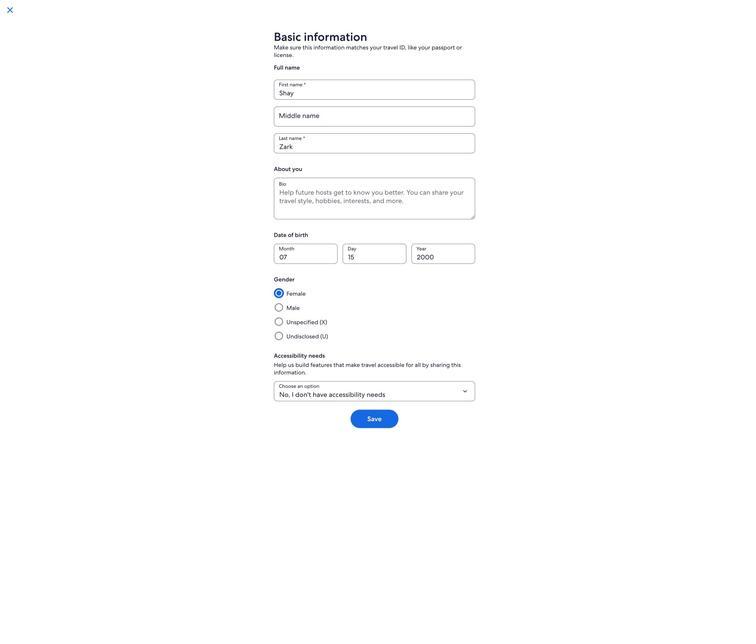 Task type: describe. For each thing, give the bounding box(es) containing it.
DD telephone field
[[343, 244, 407, 264]]

directional image
[[423, 361, 433, 371]]

Help future hosts get to know you better. You can share your travel style, hobbies, interests, and more. text field
[[274, 178, 475, 220]]

YYYY telephone field
[[412, 244, 475, 264]]

close image
[[5, 5, 15, 15]]



Task type: locate. For each thing, give the bounding box(es) containing it.
None text field
[[274, 133, 475, 154]]

dialog
[[0, 0, 749, 633]]

main content
[[271, 40, 626, 578]]

MM telephone field
[[274, 244, 338, 264]]

None text field
[[274, 80, 475, 100], [274, 107, 475, 127], [274, 80, 475, 100], [274, 107, 475, 127]]

directional image
[[423, 394, 433, 405]]



Task type: vqa. For each thing, say whether or not it's contained in the screenshot.
Breadcrumbs region
no



